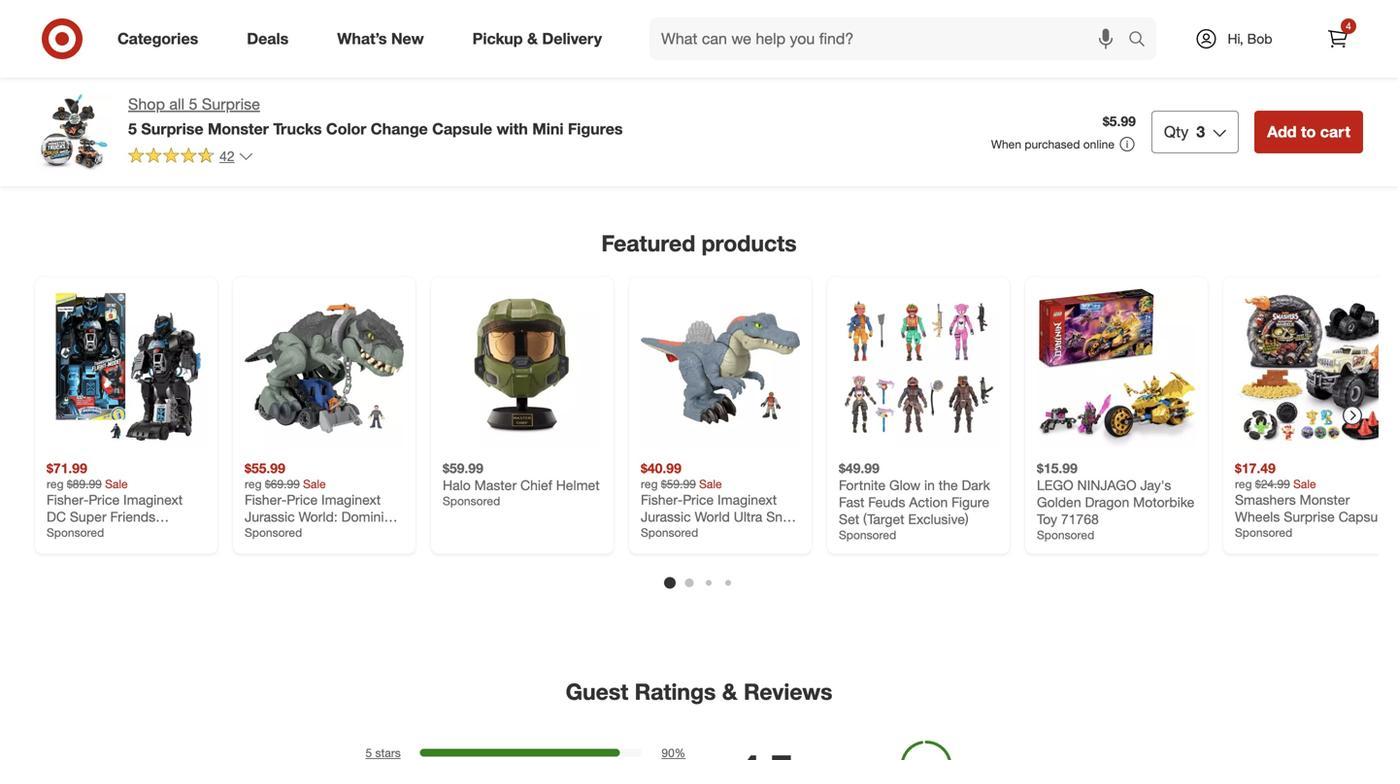 Task type: locate. For each thing, give the bounding box(es) containing it.
$59.99 up jurassic
[[661, 477, 696, 491]]

4 link
[[1317, 17, 1360, 60]]

reg left $89.99
[[47, 477, 64, 491]]

mini
[[532, 119, 564, 138], [1235, 525, 1261, 542]]

2 horizontal spatial 5
[[366, 746, 372, 760]]

figure down smashers
[[1264, 525, 1302, 542]]

sponsored down golden
[[1037, 528, 1095, 542]]

sale for $55.99
[[303, 477, 326, 491]]

lego ninjago jay's golden dragon motorbike toy 71768 image
[[1037, 289, 1196, 448]]

0 horizontal spatial monster
[[208, 119, 269, 138]]

world
[[695, 508, 730, 525]]

reg for $17.49
[[1235, 477, 1252, 491]]

sale
[[105, 477, 128, 491], [303, 477, 326, 491], [699, 477, 722, 491], [1294, 477, 1316, 491]]

0 vertical spatial monster
[[208, 119, 269, 138]]

monster
[[208, 119, 269, 138], [1300, 491, 1350, 508]]

3 sale from the left
[[699, 477, 722, 491]]

1 reg from the left
[[47, 477, 64, 491]]

cart
[[1320, 122, 1351, 141]]

jurassic
[[641, 508, 691, 525]]

0 horizontal spatial figure
[[952, 494, 990, 511]]

0 horizontal spatial set
[[839, 511, 860, 528]]

sponsored
[[443, 494, 500, 508], [47, 525, 104, 540], [245, 525, 302, 540], [641, 525, 698, 540], [1235, 525, 1293, 540], [839, 528, 897, 542], [1037, 528, 1095, 542]]

sponsored left chief
[[443, 494, 500, 508]]

set
[[839, 511, 860, 528], [1306, 525, 1326, 542]]

figure
[[952, 494, 990, 511], [1264, 525, 1302, 542]]

0 horizontal spatial &
[[527, 29, 538, 48]]

2 vertical spatial 5
[[366, 746, 372, 760]]

guest ratings & reviews
[[566, 678, 833, 705]]

0 horizontal spatial $59.99
[[443, 460, 483, 477]]

reg inside the '$17.49 reg $24.99 sale smashers monster wheels surprise capsule mini figure set'
[[1235, 477, 1252, 491]]

new
[[391, 29, 424, 48]]

smashers monster wheels surprise capsule mini figure set image
[[1235, 289, 1394, 448]]

0 vertical spatial figure
[[952, 494, 990, 511]]

sponsored inside $49.99 fortnite glow in the dark fast feuds action figure set (target exclusive) sponsored
[[839, 528, 897, 542]]

4 reg from the left
[[1235, 477, 1252, 491]]

set inside the '$17.49 reg $24.99 sale smashers monster wheels surprise capsule mini figure set'
[[1306, 525, 1326, 542]]

fisher-price imaginext jurassic world: dominion mega stomp & rumble giga dinosaur image
[[245, 289, 404, 448]]

when
[[991, 137, 1022, 151]]

reg left $24.99
[[1235, 477, 1252, 491]]

1 horizontal spatial monster
[[1300, 491, 1350, 508]]

dragon
[[1085, 494, 1130, 511]]

0 vertical spatial capsule
[[432, 119, 492, 138]]

$59.99 halo master chief helmet sponsored
[[443, 460, 600, 508]]

2 vertical spatial surprise
[[1284, 508, 1335, 525]]

user image by @reactionbronson1 image
[[252, 0, 470, 178]]

1 vertical spatial &
[[722, 678, 738, 705]]

0 horizontal spatial mini
[[532, 119, 564, 138]]

monster right $24.99
[[1300, 491, 1350, 508]]

feuds
[[868, 494, 906, 511]]

surprise up 42
[[202, 95, 260, 114]]

4 sale from the left
[[1294, 477, 1316, 491]]

& right ratings
[[722, 678, 738, 705]]

qty
[[1164, 122, 1189, 141]]

1 vertical spatial 5
[[128, 119, 137, 138]]

figure inside $49.99 fortnite glow in the dark fast feuds action figure set (target exclusive) sponsored
[[952, 494, 990, 511]]

0 vertical spatial mini
[[532, 119, 564, 138]]

sale inside $40.99 reg $59.99 sale fisher-price imaginext jurassic world ultra snap spinosaurus dinosaur
[[699, 477, 722, 491]]

&
[[527, 29, 538, 48], [722, 678, 738, 705]]

sponsored inside $15.99 lego ninjago jay's golden dragon motorbike toy 71768 sponsored
[[1037, 528, 1095, 542]]

$15.99 lego ninjago jay's golden dragon motorbike toy 71768 sponsored
[[1037, 460, 1195, 542]]

1 horizontal spatial set
[[1306, 525, 1326, 542]]

sale right $24.99
[[1294, 477, 1316, 491]]

add
[[1267, 122, 1297, 141]]

1 horizontal spatial $59.99
[[661, 477, 696, 491]]

monster inside the '$17.49 reg $24.99 sale smashers monster wheels surprise capsule mini figure set'
[[1300, 491, 1350, 508]]

search button
[[1120, 17, 1166, 64]]

sponsored down $69.99
[[245, 525, 302, 540]]

figures
[[568, 119, 623, 138]]

action
[[909, 494, 948, 511]]

in
[[924, 477, 935, 494]]

sale inside the '$17.49 reg $24.99 sale smashers monster wheels surprise capsule mini figure set'
[[1294, 477, 1316, 491]]

deals link
[[230, 17, 313, 60]]

capsule
[[432, 119, 492, 138], [1339, 508, 1389, 525]]

sale inside $71.99 reg $89.99 sale
[[105, 477, 128, 491]]

fisher-
[[641, 491, 683, 508]]

set left '(target'
[[839, 511, 860, 528]]

add to cart
[[1267, 122, 1351, 141]]

0 horizontal spatial capsule
[[432, 119, 492, 138]]

reg inside $55.99 reg $69.99 sale
[[245, 477, 262, 491]]

2 reg from the left
[[245, 477, 262, 491]]

mini down smashers
[[1235, 525, 1261, 542]]

monster up 42
[[208, 119, 269, 138]]

set right wheels
[[1306, 525, 1326, 542]]

1 sale from the left
[[105, 477, 128, 491]]

3 reg from the left
[[641, 477, 658, 491]]

ninjago
[[1077, 477, 1137, 494]]

1 vertical spatial figure
[[1264, 525, 1302, 542]]

sale right $89.99
[[105, 477, 128, 491]]

all
[[169, 95, 185, 114]]

figure right action
[[952, 494, 990, 511]]

sale inside $55.99 reg $69.99 sale
[[303, 477, 326, 491]]

surprise down $24.99
[[1284, 508, 1335, 525]]

what's new link
[[321, 17, 448, 60]]

toy
[[1037, 511, 1057, 528]]

online
[[1084, 137, 1115, 151]]

what's
[[337, 29, 387, 48]]

surprise
[[202, 95, 260, 114], [141, 119, 203, 138], [1284, 508, 1335, 525]]

$59.99
[[443, 460, 483, 477], [661, 477, 696, 491]]

reviews
[[744, 678, 833, 705]]

sale right $69.99
[[303, 477, 326, 491]]

5 down "shop"
[[128, 119, 137, 138]]

to
[[1301, 122, 1316, 141]]

0 vertical spatial surprise
[[202, 95, 260, 114]]

1 vertical spatial mini
[[1235, 525, 1261, 542]]

color
[[326, 119, 366, 138]]

5 right all
[[189, 95, 198, 114]]

shop
[[128, 95, 165, 114]]

reg for $71.99
[[47, 477, 64, 491]]

reg inside $71.99 reg $89.99 sale
[[47, 477, 64, 491]]

1 horizontal spatial 5
[[189, 95, 198, 114]]

sale up world
[[699, 477, 722, 491]]

1 vertical spatial surprise
[[141, 119, 203, 138]]

1 horizontal spatial capsule
[[1339, 508, 1389, 525]]

2 sale from the left
[[303, 477, 326, 491]]

1 horizontal spatial mini
[[1235, 525, 1261, 542]]

fisher-price imaginext dc super friends transforming batman bat-tech batbot image
[[47, 289, 206, 448]]

figure inside the '$17.49 reg $24.99 sale smashers monster wheels surprise capsule mini figure set'
[[1264, 525, 1302, 542]]

5 left stars
[[366, 746, 372, 760]]

user image by @house_of_geekery image
[[719, 0, 936, 178]]

5
[[189, 95, 198, 114], [128, 119, 137, 138], [366, 746, 372, 760]]

mini right with at top
[[532, 119, 564, 138]]

1 horizontal spatial figure
[[1264, 525, 1302, 542]]

when purchased online
[[991, 137, 1115, 151]]

reg up jurassic
[[641, 477, 658, 491]]

reg
[[47, 477, 64, 491], [245, 477, 262, 491], [641, 477, 658, 491], [1235, 477, 1252, 491]]

reg left $69.99
[[245, 477, 262, 491]]

fisher-price imaginext jurassic world ultra snap spinosaurus dinosaur image
[[641, 289, 800, 448]]

surprise down all
[[141, 119, 203, 138]]

$55.99
[[245, 460, 285, 477]]

mini inside the '$17.49 reg $24.99 sale smashers monster wheels surprise capsule mini figure set'
[[1235, 525, 1261, 542]]

helmet
[[556, 477, 600, 494]]

featured
[[601, 230, 696, 257]]

What can we help you find? suggestions appear below search field
[[650, 17, 1133, 60]]

1 horizontal spatial &
[[722, 678, 738, 705]]

capsule inside the '$17.49 reg $24.99 sale smashers monster wheels surprise capsule mini figure set'
[[1339, 508, 1389, 525]]

$55.99 reg $69.99 sale
[[245, 460, 326, 491]]

categories
[[118, 29, 198, 48]]

1 vertical spatial monster
[[1300, 491, 1350, 508]]

snap
[[766, 508, 798, 525]]

jay's
[[1141, 477, 1172, 494]]

sale for $17.49
[[1294, 477, 1316, 491]]

price
[[683, 491, 714, 508]]

$24.99
[[1255, 477, 1290, 491]]

search
[[1120, 31, 1166, 50]]

1 vertical spatial capsule
[[1339, 508, 1389, 525]]

& right pickup
[[527, 29, 538, 48]]

sale for $40.99
[[699, 477, 722, 491]]

stars
[[375, 746, 401, 760]]

reg inside $40.99 reg $59.99 sale fisher-price imaginext jurassic world ultra snap spinosaurus dinosaur
[[641, 477, 658, 491]]

90
[[662, 746, 675, 760]]

sponsored down fast
[[839, 528, 897, 542]]

$59.99 left chief
[[443, 460, 483, 477]]



Task type: describe. For each thing, give the bounding box(es) containing it.
(target
[[863, 511, 905, 528]]

qty 3
[[1164, 122, 1205, 141]]

capsule inside shop all 5 surprise 5 surprise monster trucks color change capsule with mini figures
[[432, 119, 492, 138]]

set inside $49.99 fortnite glow in the dark fast feuds action figure set (target exclusive) sponsored
[[839, 511, 860, 528]]

$59.99 inside $40.99 reg $59.99 sale fisher-price imaginext jurassic world ultra snap spinosaurus dinosaur
[[661, 477, 696, 491]]

delivery
[[542, 29, 602, 48]]

$17.49
[[1235, 460, 1276, 477]]

image of 5 surprise monster trucks color change capsule with mini figures image
[[35, 93, 113, 171]]

user image by @knuckles_enthusiast image
[[19, 0, 237, 178]]

exclusive)
[[908, 511, 969, 528]]

change
[[371, 119, 428, 138]]

halo master chief helmet image
[[443, 289, 602, 448]]

add to cart button
[[1255, 111, 1363, 153]]

motorbike
[[1133, 494, 1195, 511]]

90 %
[[662, 746, 686, 760]]

71768
[[1061, 511, 1099, 528]]

user image by @lovelyenchantedlife image
[[1185, 0, 1398, 178]]

wheels
[[1235, 508, 1280, 525]]

$59.99 inside $59.99 halo master chief helmet sponsored
[[443, 460, 483, 477]]

ratings
[[635, 678, 716, 705]]

guest
[[566, 678, 628, 705]]

pickup & delivery link
[[456, 17, 626, 60]]

fortnite
[[839, 477, 886, 494]]

$71.99
[[47, 460, 87, 477]]

bob
[[1247, 30, 1273, 47]]

featured products
[[601, 230, 797, 257]]

0 vertical spatial &
[[527, 29, 538, 48]]

spinosaurus
[[641, 525, 717, 542]]

categories link
[[101, 17, 223, 60]]

$49.99 fortnite glow in the dark fast feuds action figure set (target exclusive) sponsored
[[839, 460, 990, 542]]

reg for $40.99
[[641, 477, 658, 491]]

deals
[[247, 29, 289, 48]]

5 stars
[[366, 746, 401, 760]]

the
[[939, 477, 958, 494]]

imaginext
[[718, 491, 777, 508]]

with
[[497, 119, 528, 138]]

3
[[1197, 122, 1205, 141]]

42
[[219, 147, 235, 164]]

4
[[1346, 20, 1352, 32]]

monster inside shop all 5 surprise 5 surprise monster trucks color change capsule with mini figures
[[208, 119, 269, 138]]

$69.99
[[265, 477, 300, 491]]

pickup
[[473, 29, 523, 48]]

halo
[[443, 477, 471, 494]]

golden
[[1037, 494, 1081, 511]]

42 link
[[128, 146, 254, 169]]

$89.99
[[67, 477, 102, 491]]

smashers
[[1235, 491, 1296, 508]]

sponsored down $89.99
[[47, 525, 104, 540]]

trucks
[[273, 119, 322, 138]]

hi, bob
[[1228, 30, 1273, 47]]

sponsored down fisher-
[[641, 525, 698, 540]]

sponsored down smashers
[[1235, 525, 1293, 540]]

%
[[675, 746, 686, 760]]

$17.49 reg $24.99 sale smashers monster wheels surprise capsule mini figure set
[[1235, 460, 1389, 542]]

0 horizontal spatial 5
[[128, 119, 137, 138]]

fortnite glow in the dark fast feuds action figure set (target exclusive) image
[[839, 289, 998, 448]]

$40.99 reg $59.99 sale fisher-price imaginext jurassic world ultra snap spinosaurus dinosaur
[[641, 460, 798, 542]]

chief
[[521, 477, 552, 494]]

surprise inside the '$17.49 reg $24.99 sale smashers monster wheels surprise capsule mini figure set'
[[1284, 508, 1335, 525]]

purchased
[[1025, 137, 1080, 151]]

dark
[[962, 477, 990, 494]]

sale for $71.99
[[105, 477, 128, 491]]

glow
[[890, 477, 921, 494]]

$71.99 reg $89.99 sale
[[47, 460, 128, 491]]

$49.99
[[839, 460, 880, 477]]

0 vertical spatial 5
[[189, 95, 198, 114]]

user image by austin allen image
[[486, 0, 703, 178]]

fast
[[839, 494, 865, 511]]

products
[[702, 230, 797, 257]]

what's new
[[337, 29, 424, 48]]

mini inside shop all 5 surprise 5 surprise monster trucks color change capsule with mini figures
[[532, 119, 564, 138]]

hi,
[[1228, 30, 1244, 47]]

$15.99
[[1037, 460, 1078, 477]]

user image by @todayigrewup image
[[952, 0, 1169, 178]]

lego
[[1037, 477, 1074, 494]]

$5.99
[[1103, 113, 1136, 130]]

sponsored inside $59.99 halo master chief helmet sponsored
[[443, 494, 500, 508]]

master
[[475, 477, 517, 494]]

$40.99
[[641, 460, 682, 477]]

shop all 5 surprise 5 surprise monster trucks color change capsule with mini figures
[[128, 95, 623, 138]]

ultra
[[734, 508, 763, 525]]

pickup & delivery
[[473, 29, 602, 48]]

reg for $55.99
[[245, 477, 262, 491]]

dinosaur
[[721, 525, 775, 542]]



Task type: vqa. For each thing, say whether or not it's contained in the screenshot.
bottommost GET
no



